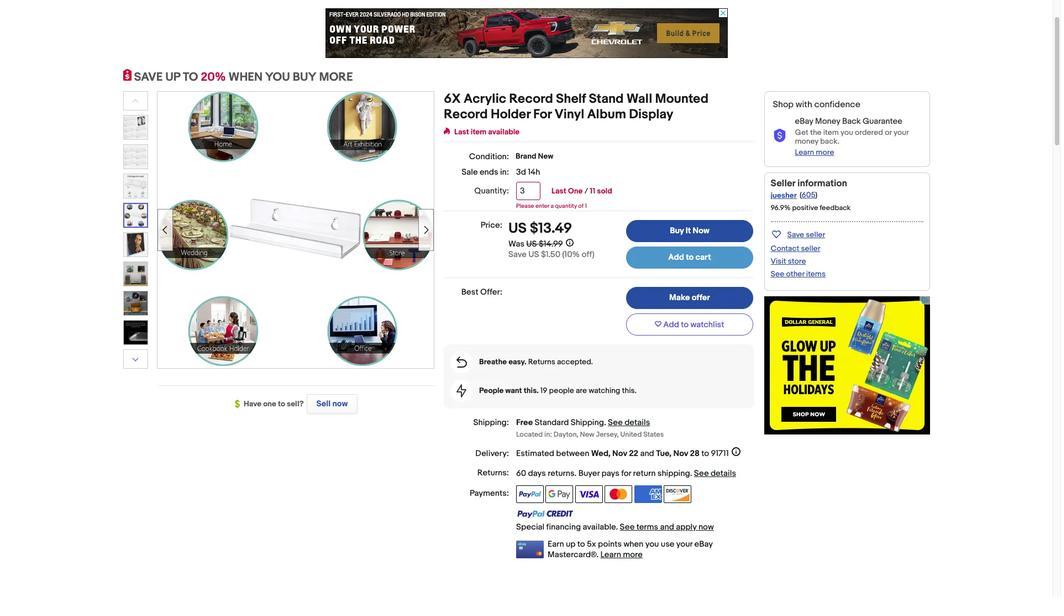 Task type: vqa. For each thing, say whether or not it's contained in the screenshot.
Campers
no



Task type: describe. For each thing, give the bounding box(es) containing it.
for
[[534, 107, 552, 122]]

add to cart link
[[627, 247, 754, 269]]

album
[[588, 107, 627, 122]]

/
[[585, 186, 589, 196]]

buy it now link
[[627, 220, 754, 242]]

easy.
[[509, 357, 527, 367]]

available
[[488, 127, 520, 137]]

sell now link
[[304, 394, 358, 414]]

0 horizontal spatial learn more link
[[601, 549, 643, 560]]

28
[[690, 448, 700, 459]]

6x acrylic record shelf stand wall mounted record holder for vinyl album display - picture 4 of 11 image
[[157, 90, 434, 367]]

to
[[183, 70, 198, 85]]

confidence
[[815, 100, 861, 110]]

returns
[[548, 468, 575, 479]]

learn inside the us $13.49 main content
[[601, 549, 622, 560]]

paypal credit image
[[517, 510, 574, 519]]

1 vertical spatial see details link
[[695, 468, 737, 479]]

watching
[[589, 386, 621, 395]]

visit
[[771, 257, 787, 266]]

0 vertical spatial advertisement region
[[325, 8, 728, 58]]

seller for save
[[806, 230, 826, 239]]

the
[[811, 128, 822, 137]]

acrylic
[[464, 91, 507, 107]]

quantity:
[[475, 186, 509, 196]]

2 horizontal spatial .
[[691, 468, 693, 479]]

people want this. 19 people are watching this.
[[480, 386, 637, 395]]

with
[[796, 100, 813, 110]]

sell now
[[317, 399, 348, 409]]

discover image
[[664, 485, 692, 503]]

your inside earn up to 5x points when you use your ebay mastercard®.
[[677, 539, 693, 549]]

sell
[[317, 399, 331, 409]]

your inside ebay money back guarantee get the item you ordered or your money back. learn more
[[894, 128, 909, 137]]

more inside the us $13.49 main content
[[623, 549, 643, 560]]

to right one at the bottom left
[[278, 399, 285, 409]]

details inside free standard shipping . see details located in: dayton, new jersey, united states
[[625, 418, 651, 428]]

standard
[[535, 418, 569, 428]]

terms
[[637, 522, 659, 532]]

now
[[693, 226, 710, 236]]

and for 22
[[641, 448, 655, 459]]

shop
[[773, 100, 794, 110]]

sell?
[[287, 399, 304, 409]]

offer:
[[481, 287, 503, 298]]

up
[[165, 70, 180, 85]]

seller for contact
[[802, 244, 821, 253]]

are
[[576, 386, 587, 395]]

seller
[[771, 178, 796, 189]]

mastercard®.
[[548, 549, 599, 560]]

60 days returns . buyer pays for return shipping . see details
[[517, 468, 737, 479]]

. for shipping
[[604, 418, 607, 428]]

picture 6 of 11 image
[[124, 262, 147, 286]]

new inside free standard shipping . see details located in: dayton, new jersey, united states
[[580, 430, 595, 439]]

picture 2 of 11 image
[[124, 145, 147, 169]]

picture 3 of 11 image
[[124, 174, 147, 198]]

3d
[[517, 167, 526, 178]]

when
[[624, 539, 644, 549]]

have
[[244, 399, 262, 409]]

(
[[800, 190, 802, 200]]

google pay image
[[546, 485, 574, 503]]

add for add to watchlist
[[664, 319, 680, 330]]

0 horizontal spatial in:
[[500, 167, 509, 178]]

information
[[798, 178, 848, 189]]

watchlist
[[691, 319, 725, 330]]

united
[[621, 430, 642, 439]]

you inside ebay money back guarantee get the item you ordered or your money back. learn more
[[841, 128, 854, 137]]

last one / 11 sold
[[552, 186, 613, 196]]

between
[[557, 448, 590, 459]]

want
[[506, 386, 522, 395]]

or
[[886, 128, 893, 137]]

financing
[[547, 522, 581, 532]]

ebay inside ebay money back guarantee get the item you ordered or your money back. learn more
[[796, 116, 814, 127]]

with details__icon image for breathe easy.
[[457, 357, 467, 368]]

last for last one / 11 sold
[[552, 186, 567, 196]]

to inside earn up to 5x points when you use your ebay mastercard®.
[[578, 539, 586, 549]]

you
[[265, 70, 290, 85]]

special
[[517, 522, 545, 532]]

us up the was
[[509, 220, 527, 237]]

best
[[462, 287, 479, 298]]

6x
[[444, 91, 461, 107]]

positive
[[793, 204, 819, 212]]

ebay inside earn up to 5x points when you use your ebay mastercard®.
[[695, 539, 713, 549]]

$14.99
[[539, 239, 563, 249]]

2 this. from the left
[[622, 386, 637, 395]]

return
[[634, 468, 656, 479]]

0 horizontal spatial record
[[444, 107, 488, 122]]

payments:
[[470, 488, 509, 499]]

visit store link
[[771, 257, 807, 266]]

ebay money back guarantee get the item you ordered or your money back. learn more
[[796, 116, 909, 157]]

get
[[796, 128, 809, 137]]

please enter a quantity of 1
[[517, 202, 587, 210]]

see down 28
[[695, 468, 709, 479]]

sold
[[597, 186, 613, 196]]

see up when
[[620, 522, 635, 532]]

shipping:
[[474, 418, 509, 428]]

brand new
[[516, 152, 554, 161]]

us for was
[[527, 239, 537, 249]]

enter
[[536, 202, 550, 210]]

$1.50
[[541, 249, 561, 260]]

you inside earn up to 5x points when you use your ebay mastercard®.
[[646, 539, 659, 549]]

when
[[229, 70, 263, 85]]

paypal image
[[517, 485, 544, 503]]

Quantity: text field
[[517, 182, 541, 200]]

up
[[566, 539, 576, 549]]

and for terms
[[661, 522, 675, 532]]

$13.49
[[530, 220, 573, 237]]

. for returns
[[575, 468, 577, 479]]

tue,
[[657, 448, 672, 459]]

people
[[480, 386, 504, 395]]

visa image
[[576, 485, 603, 503]]

accepted.
[[557, 357, 593, 367]]

save
[[134, 70, 163, 85]]

wall
[[627, 91, 653, 107]]

free standard shipping . see details located in: dayton, new jersey, united states
[[517, 418, 664, 439]]

contact
[[771, 244, 800, 253]]

us for save
[[529, 249, 540, 260]]

1 vertical spatial details
[[711, 468, 737, 479]]

picture 4 of 11 image
[[124, 204, 147, 227]]

with details__icon image for people want this.
[[457, 384, 467, 398]]

of
[[579, 202, 584, 210]]



Task type: locate. For each thing, give the bounding box(es) containing it.
other
[[787, 269, 805, 279]]

last up a
[[552, 186, 567, 196]]

1 vertical spatial with details__icon image
[[457, 357, 467, 368]]

see details link
[[608, 418, 651, 428], [695, 468, 737, 479]]

buy
[[293, 70, 317, 85]]

buy
[[670, 226, 684, 236]]

nov left 22
[[613, 448, 628, 459]]

1 horizontal spatial your
[[894, 128, 909, 137]]

stand
[[589, 91, 624, 107]]

learn more link down special financing available. see terms and apply now
[[601, 549, 643, 560]]

vinyl
[[555, 107, 585, 122]]

learn right 5x at the right
[[601, 549, 622, 560]]

.
[[604, 418, 607, 428], [575, 468, 577, 479], [691, 468, 693, 479]]

to right 28
[[702, 448, 710, 459]]

0 vertical spatial seller
[[806, 230, 826, 239]]

breathe
[[480, 357, 507, 367]]

add to cart
[[669, 252, 712, 263]]

2 vertical spatial with details__icon image
[[457, 384, 467, 398]]

save for save us $1.50 (10% off)
[[509, 249, 527, 260]]

save inside the us $13.49 main content
[[509, 249, 527, 260]]

contact seller link
[[771, 244, 821, 253]]

add for add to cart
[[669, 252, 685, 263]]

19
[[541, 386, 548, 395]]

item left available
[[471, 127, 487, 137]]

1 vertical spatial now
[[699, 522, 714, 532]]

seller inside contact seller visit store see other items
[[802, 244, 821, 253]]

earn
[[548, 539, 564, 549]]

0 vertical spatial more
[[817, 148, 835, 157]]

1 horizontal spatial more
[[817, 148, 835, 157]]

sale
[[462, 167, 478, 178]]

your right or
[[894, 128, 909, 137]]

this. left 19 at the right bottom of the page
[[524, 386, 539, 395]]

returns
[[529, 357, 556, 367]]

to left 5x at the right
[[578, 539, 586, 549]]

0 horizontal spatial learn
[[601, 549, 622, 560]]

apply
[[677, 522, 697, 532]]

1 vertical spatial advertisement region
[[765, 296, 931, 435]]

0 vertical spatial learn more link
[[796, 148, 835, 157]]

days
[[528, 468, 546, 479]]

1 horizontal spatial see details link
[[695, 468, 737, 479]]

a
[[551, 202, 554, 210]]

contact seller visit store see other items
[[771, 244, 826, 279]]

5x
[[587, 539, 597, 549]]

shelf
[[556, 91, 586, 107]]

learn down money at right top
[[796, 148, 815, 157]]

holder
[[491, 107, 531, 122]]

. left buyer
[[575, 468, 577, 479]]

2 nov from the left
[[674, 448, 689, 459]]

1 vertical spatial your
[[677, 539, 693, 549]]

0 vertical spatial last
[[455, 127, 469, 137]]

0 vertical spatial your
[[894, 128, 909, 137]]

details down 91711
[[711, 468, 737, 479]]

to left watchlist
[[682, 319, 689, 330]]

with details__icon image left breathe
[[457, 357, 467, 368]]

this. right watching
[[622, 386, 637, 395]]

0 horizontal spatial save
[[509, 249, 527, 260]]

available.
[[583, 522, 618, 532]]

60
[[517, 468, 527, 479]]

save inside button
[[788, 230, 805, 239]]

ebay up get
[[796, 116, 814, 127]]

now right apply
[[699, 522, 714, 532]]

master card image
[[605, 485, 633, 503]]

now
[[333, 399, 348, 409], [699, 522, 714, 532]]

states
[[644, 430, 664, 439]]

earn up to 5x points when you use your ebay mastercard®.
[[548, 539, 713, 560]]

0 horizontal spatial advertisement region
[[325, 8, 728, 58]]

advertisement region
[[325, 8, 728, 58], [765, 296, 931, 435]]

11
[[590, 186, 596, 196]]

. down 28
[[691, 468, 693, 479]]

1 horizontal spatial ebay
[[796, 116, 814, 127]]

0 vertical spatial learn
[[796, 148, 815, 157]]

seller
[[806, 230, 826, 239], [802, 244, 821, 253]]

see inside free standard shipping . see details located in: dayton, new jersey, united states
[[608, 418, 623, 428]]

seller down save seller
[[802, 244, 821, 253]]

one
[[263, 399, 277, 409]]

and up use
[[661, 522, 675, 532]]

us right the was
[[527, 239, 537, 249]]

best offer:
[[462, 287, 503, 298]]

0 horizontal spatial more
[[623, 549, 643, 560]]

save up to 20% when you buy more
[[134, 70, 353, 85]]

ebay mastercard image
[[517, 541, 544, 558]]

1 vertical spatial more
[[623, 549, 643, 560]]

details
[[625, 418, 651, 428], [711, 468, 737, 479]]

and right 22
[[641, 448, 655, 459]]

1 vertical spatial in:
[[545, 430, 552, 439]]

0 horizontal spatial ebay
[[695, 539, 713, 549]]

juesher
[[771, 191, 797, 200]]

1 horizontal spatial in:
[[545, 430, 552, 439]]

estimated between wed, nov 22 and tue, nov 28 to 91711
[[517, 448, 729, 459]]

save up contact seller link
[[788, 230, 805, 239]]

1 vertical spatial seller
[[802, 244, 821, 253]]

1 this. from the left
[[524, 386, 539, 395]]

add to watchlist
[[664, 319, 725, 330]]

picture 1 of 11 image
[[124, 116, 147, 139]]

you
[[841, 128, 854, 137], [646, 539, 659, 549]]

0 horizontal spatial you
[[646, 539, 659, 549]]

new
[[538, 152, 554, 161], [580, 430, 595, 439]]

to left cart
[[686, 252, 694, 263]]

1 horizontal spatial save
[[788, 230, 805, 239]]

1 horizontal spatial now
[[699, 522, 714, 532]]

in: down standard
[[545, 430, 552, 439]]

item down money
[[824, 128, 839, 137]]

1 horizontal spatial learn
[[796, 148, 815, 157]]

1 horizontal spatial item
[[824, 128, 839, 137]]

make offer
[[670, 293, 710, 303]]

in: right ends
[[500, 167, 509, 178]]

brand
[[516, 152, 537, 161]]

item inside ebay money back guarantee get the item you ordered or your money back. learn more
[[824, 128, 839, 137]]

see inside contact seller visit store see other items
[[771, 269, 785, 279]]

breathe easy. returns accepted.
[[480, 357, 593, 367]]

0 vertical spatial ebay
[[796, 116, 814, 127]]

shipping
[[658, 468, 691, 479]]

dollar sign image
[[235, 400, 244, 409]]

in: inside free standard shipping . see details located in: dayton, new jersey, united states
[[545, 430, 552, 439]]

1 vertical spatial ebay
[[695, 539, 713, 549]]

dayton,
[[554, 430, 579, 439]]

with details__icon image for ebay money back guarantee
[[773, 129, 787, 143]]

your
[[894, 128, 909, 137], [677, 539, 693, 549]]

us left $1.50
[[529, 249, 540, 260]]

96.9%
[[771, 204, 791, 212]]

1 horizontal spatial .
[[604, 418, 607, 428]]

ordered
[[856, 128, 884, 137]]

learn more link down money at right top
[[796, 148, 835, 157]]

and
[[641, 448, 655, 459], [661, 522, 675, 532]]

1 horizontal spatial last
[[552, 186, 567, 196]]

0 horizontal spatial now
[[333, 399, 348, 409]]

with details__icon image
[[773, 129, 787, 143], [457, 357, 467, 368], [457, 384, 467, 398]]

you down back
[[841, 128, 854, 137]]

1 horizontal spatial and
[[661, 522, 675, 532]]

1 horizontal spatial nov
[[674, 448, 689, 459]]

you left use
[[646, 539, 659, 549]]

(10%
[[563, 249, 580, 260]]

picture 8 of 11 image
[[124, 321, 147, 345]]

us $13.49 main content
[[444, 91, 755, 560]]

1 horizontal spatial this.
[[622, 386, 637, 395]]

0 vertical spatial save
[[788, 230, 805, 239]]

with details__icon image left people at the left bottom of the page
[[457, 384, 467, 398]]

0 vertical spatial with details__icon image
[[773, 129, 787, 143]]

0 horizontal spatial last
[[455, 127, 469, 137]]

add
[[669, 252, 685, 263], [664, 319, 680, 330]]

0 vertical spatial details
[[625, 418, 651, 428]]

last
[[455, 127, 469, 137], [552, 186, 567, 196]]

use
[[661, 539, 675, 549]]

0 horizontal spatial nov
[[613, 448, 628, 459]]

add down buy
[[669, 252, 685, 263]]

save us $1.50 (10% off)
[[509, 249, 595, 260]]

0 vertical spatial now
[[333, 399, 348, 409]]

1 nov from the left
[[613, 448, 628, 459]]

. up 'jersey,'
[[604, 418, 607, 428]]

0 vertical spatial and
[[641, 448, 655, 459]]

14h
[[528, 167, 541, 178]]

add inside button
[[664, 319, 680, 330]]

605 link
[[802, 190, 816, 200]]

6x acrylic record shelf stand wall mounted record holder for vinyl album display
[[444, 91, 709, 122]]

feedback
[[820, 204, 851, 212]]

20%
[[201, 70, 226, 85]]

now inside the us $13.49 main content
[[699, 522, 714, 532]]

details up united
[[625, 418, 651, 428]]

1 horizontal spatial you
[[841, 128, 854, 137]]

see details link up united
[[608, 418, 651, 428]]

seller inside button
[[806, 230, 826, 239]]

1 horizontal spatial advertisement region
[[765, 296, 931, 435]]

wed,
[[592, 448, 611, 459]]

learn inside ebay money back guarantee get the item you ordered or your money back. learn more
[[796, 148, 815, 157]]

new right 'brand'
[[538, 152, 554, 161]]

offer
[[692, 293, 710, 303]]

seller up contact seller link
[[806, 230, 826, 239]]

0 horizontal spatial details
[[625, 418, 651, 428]]

record
[[509, 91, 554, 107], [444, 107, 488, 122]]

1 vertical spatial last
[[552, 186, 567, 196]]

1 vertical spatial learn more link
[[601, 549, 643, 560]]

see down visit
[[771, 269, 785, 279]]

1 vertical spatial and
[[661, 522, 675, 532]]

us
[[509, 220, 527, 237], [527, 239, 537, 249], [529, 249, 540, 260]]

item inside the us $13.49 main content
[[471, 127, 487, 137]]

last for last item available
[[455, 127, 469, 137]]

quantity
[[556, 202, 577, 210]]

0 vertical spatial see details link
[[608, 418, 651, 428]]

0 horizontal spatial item
[[471, 127, 487, 137]]

have one to sell?
[[244, 399, 304, 409]]

nov left 28
[[674, 448, 689, 459]]

now right sell
[[333, 399, 348, 409]]

1 horizontal spatial learn more link
[[796, 148, 835, 157]]

record left shelf
[[509, 91, 554, 107]]

add down make
[[664, 319, 680, 330]]

1 horizontal spatial record
[[509, 91, 554, 107]]

picture 5 of 11 image
[[124, 233, 147, 257]]

your right use
[[677, 539, 693, 549]]

0 vertical spatial you
[[841, 128, 854, 137]]

save seller button
[[771, 228, 826, 241]]

0 horizontal spatial new
[[538, 152, 554, 161]]

make
[[670, 293, 690, 303]]

. inside free standard shipping . see details located in: dayton, new jersey, united states
[[604, 418, 607, 428]]

0 horizontal spatial and
[[641, 448, 655, 459]]

0 horizontal spatial .
[[575, 468, 577, 479]]

1 vertical spatial learn
[[601, 549, 622, 560]]

91711
[[711, 448, 729, 459]]

american express image
[[635, 485, 662, 503]]

0 vertical spatial in:
[[500, 167, 509, 178]]

0 vertical spatial new
[[538, 152, 554, 161]]

more right points
[[623, 549, 643, 560]]

mounted
[[656, 91, 709, 107]]

estimated
[[517, 448, 555, 459]]

1 vertical spatial add
[[664, 319, 680, 330]]

ebay down apply
[[695, 539, 713, 549]]

0 vertical spatial add
[[669, 252, 685, 263]]

for
[[622, 468, 632, 479]]

picture 7 of 11 image
[[124, 291, 147, 315]]

see details link down 91711
[[695, 468, 737, 479]]

22
[[629, 448, 639, 459]]

0 horizontal spatial this.
[[524, 386, 539, 395]]

0 horizontal spatial see details link
[[608, 418, 651, 428]]

record up the last item available
[[444, 107, 488, 122]]

money
[[796, 137, 819, 146]]

)
[[816, 190, 818, 200]]

0 horizontal spatial your
[[677, 539, 693, 549]]

save left $1.50
[[509, 249, 527, 260]]

located
[[517, 430, 543, 439]]

one
[[568, 186, 583, 196]]

1 vertical spatial you
[[646, 539, 659, 549]]

1 item from the left
[[471, 127, 487, 137]]

1 vertical spatial save
[[509, 249, 527, 260]]

back.
[[821, 137, 840, 146]]

more inside ebay money back guarantee get the item you ordered or your money back. learn more
[[817, 148, 835, 157]]

with details__icon image left get
[[773, 129, 787, 143]]

to inside button
[[682, 319, 689, 330]]

1 vertical spatial new
[[580, 430, 595, 439]]

1 horizontal spatial details
[[711, 468, 737, 479]]

1 horizontal spatial new
[[580, 430, 595, 439]]

last down the 6x
[[455, 127, 469, 137]]

see up 'jersey,'
[[608, 418, 623, 428]]

was us $14.99
[[509, 239, 563, 249]]

2 item from the left
[[824, 128, 839, 137]]

3d 14h
[[517, 167, 541, 178]]

save for save seller
[[788, 230, 805, 239]]

more down back.
[[817, 148, 835, 157]]

new down the shipping
[[580, 430, 595, 439]]



